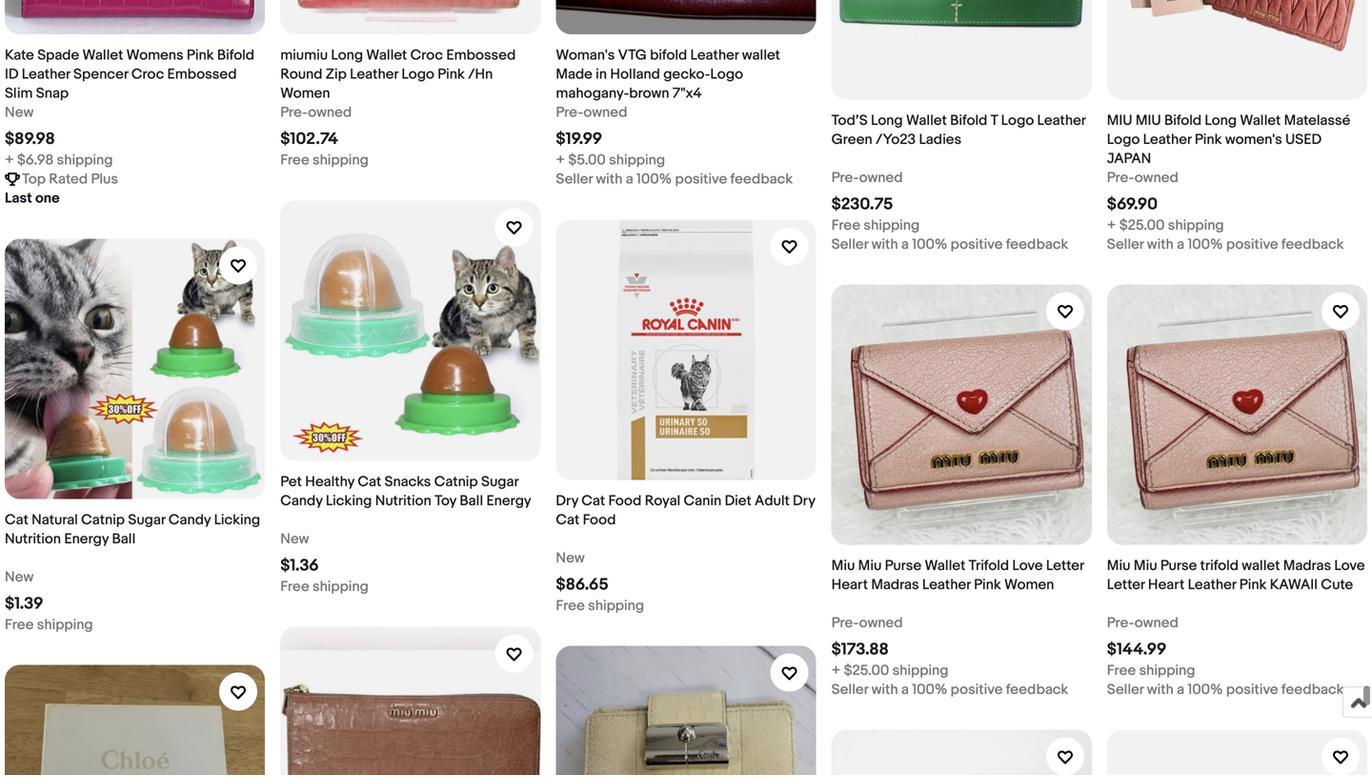 Task type: locate. For each thing, give the bounding box(es) containing it.
0 horizontal spatial purse
[[885, 557, 922, 575]]

seller down the $173.88
[[832, 681, 869, 699]]

nutrition down the snacks
[[375, 493, 432, 510]]

with down $144.99 "text field"
[[1148, 681, 1174, 699]]

long up zip
[[331, 47, 363, 64]]

wallet for tod's long wallet bifold t logo leather green /yo23 ladies
[[907, 112, 948, 129]]

0 horizontal spatial women
[[281, 85, 330, 102]]

positive inside pre-owned $230.75 free shipping seller with a 100% positive feedback
[[951, 236, 1003, 253]]

free down $1.36 text box
[[281, 578, 309, 596]]

a inside pre-owned $144.99 free shipping seller with a 100% positive feedback
[[1178, 681, 1185, 699]]

pre-owned $230.75 free shipping seller with a 100% positive feedback
[[832, 169, 1069, 253]]

vtg
[[618, 47, 647, 64]]

0 horizontal spatial letter
[[1047, 557, 1085, 575]]

letter
[[1047, 557, 1085, 575], [1108, 577, 1146, 594]]

100% inside miu miu bifold long wallet matelassé logo leather pink women's used japan pre-owned $69.90 + $25.00 shipping seller with a 100% positive feedback
[[1188, 236, 1224, 253]]

free shipping text field down $1.36
[[281, 577, 369, 597]]

2 vertical spatial new text field
[[5, 568, 34, 587]]

with
[[596, 171, 623, 188], [872, 236, 899, 253], [1148, 236, 1174, 253], [872, 681, 899, 699], [1148, 681, 1174, 699]]

candy inside the pet healthy cat snacks catnip sugar candy licking nutrition toy ball energy
[[281, 493, 323, 510]]

wallet right bifold
[[742, 47, 781, 64]]

dry right adult
[[793, 493, 816, 510]]

shipping inside pre-owned $230.75 free shipping seller with a 100% positive feedback
[[864, 217, 920, 234]]

pre-owned text field down japan
[[1108, 168, 1179, 187]]

seller with a 100% positive feedback text field for $173.88
[[832, 680, 1069, 700]]

miumiu long wallet croc embossed round zip leather logo pink /hn women pre-owned $102.74 free shipping
[[281, 47, 516, 169]]

1 horizontal spatial bifold
[[951, 112, 988, 129]]

heart up the $144.99
[[1149, 577, 1185, 594]]

new $86.65 free shipping
[[556, 550, 645, 615]]

wallet up 'spencer'
[[82, 47, 123, 64]]

love right trifold
[[1013, 557, 1044, 575]]

new text field for $1.36
[[281, 530, 309, 549]]

0 horizontal spatial bifold
[[217, 47, 255, 64]]

1 horizontal spatial embossed
[[447, 47, 516, 64]]

owned down japan
[[1135, 169, 1179, 186]]

pre- up the $144.99
[[1108, 615, 1135, 632]]

pink left kawaii
[[1240, 577, 1268, 594]]

owned
[[584, 104, 628, 121], [308, 104, 352, 121], [860, 169, 903, 186], [1135, 169, 1179, 186], [860, 615, 903, 632], [1135, 615, 1179, 632]]

1 vertical spatial croc
[[131, 66, 164, 83]]

free down $230.75
[[832, 217, 861, 234]]

shipping inside miu miu bifold long wallet matelassé logo leather pink women's used japan pre-owned $69.90 + $25.00 shipping seller with a 100% positive feedback
[[1169, 217, 1225, 234]]

pre- up $19.99 text box
[[556, 104, 584, 121]]

energy right toy
[[487, 493, 532, 510]]

id
[[5, 66, 19, 83]]

catnip
[[435, 474, 478, 491], [81, 512, 125, 529]]

Seller with a 100% positive feedback text field
[[832, 235, 1069, 254], [1108, 235, 1345, 254]]

seller down the $144.99
[[1108, 681, 1145, 699]]

energy inside cat natural catnip sugar candy licking nutrition energy ball
[[64, 531, 109, 548]]

catnip right natural
[[81, 512, 125, 529]]

0 vertical spatial candy
[[281, 493, 323, 510]]

0 horizontal spatial embossed
[[167, 66, 237, 83]]

wallet
[[82, 47, 123, 64], [367, 47, 407, 64], [907, 112, 948, 129], [1241, 112, 1282, 129], [925, 557, 966, 575]]

embossed down womens
[[167, 66, 237, 83]]

top rated plus
[[22, 171, 118, 188]]

0 vertical spatial sugar
[[481, 474, 519, 491]]

pre- up the $173.88
[[832, 615, 860, 632]]

long inside tod's long wallet bifold t logo leather green /yo23 ladies
[[871, 112, 904, 129]]

long inside miu miu bifold long wallet matelassé logo leather pink women's used japan pre-owned $69.90 + $25.00 shipping seller with a 100% positive feedback
[[1206, 112, 1238, 129]]

new up $1.39 text box
[[5, 569, 34, 586]]

pink inside miumiu long wallet croc embossed round zip leather logo pink /hn women pre-owned $102.74 free shipping
[[438, 66, 465, 83]]

1 vertical spatial madras
[[872, 577, 920, 594]]

pre-owned text field for $173.88
[[832, 614, 903, 633]]

0 vertical spatial ball
[[460, 493, 483, 510]]

$230.75 text field
[[832, 194, 894, 214]]

pre- inside 'woman's vtg bifold leather wallet made in holland gecko-logo mahogany-brown 7"x4 pre-owned $19.99 + $5.00 shipping seller with a 100% positive feedback'
[[556, 104, 584, 121]]

new for $1.36
[[281, 531, 309, 548]]

letter inside miu miu purse trifold wallet madras love letter heart leather pink kawaii cute
[[1108, 577, 1146, 594]]

0 horizontal spatial pre-owned text field
[[832, 614, 903, 633]]

miu
[[832, 557, 856, 575], [859, 557, 882, 575], [1108, 557, 1131, 575], [1134, 557, 1158, 575]]

bifold inside kate spade wallet womens pink bifold id leather spencer croc embossed slim snap new $89.98 + $6.98 shipping
[[217, 47, 255, 64]]

new down slim
[[5, 104, 34, 121]]

0 vertical spatial women
[[281, 85, 330, 102]]

+ $25.00 shipping text field
[[1108, 216, 1225, 235]]

pink
[[187, 47, 214, 64], [438, 66, 465, 83], [1196, 131, 1223, 148], [975, 577, 1002, 594], [1240, 577, 1268, 594]]

sugar
[[481, 474, 519, 491], [128, 512, 165, 529]]

$69.90 text field
[[1108, 194, 1159, 214]]

+ inside miu miu bifold long wallet matelassé logo leather pink women's used japan pre-owned $69.90 + $25.00 shipping seller with a 100% positive feedback
[[1108, 217, 1117, 234]]

1 vertical spatial letter
[[1108, 577, 1146, 594]]

1 vertical spatial new text field
[[281, 530, 309, 549]]

free inside new $86.65 free shipping
[[556, 597, 585, 615]]

0 vertical spatial $25.00
[[1120, 217, 1166, 234]]

0 horizontal spatial long
[[331, 47, 363, 64]]

mahogany-
[[556, 85, 630, 102]]

Pre-owned text field
[[1108, 168, 1179, 187], [832, 614, 903, 633]]

1 horizontal spatial pre-owned text field
[[1108, 168, 1179, 187]]

heart up the $173.88
[[832, 577, 869, 594]]

seller down $230.75 text field at the top
[[832, 236, 869, 253]]

0 vertical spatial embossed
[[447, 47, 516, 64]]

food left royal
[[609, 493, 642, 510]]

0 horizontal spatial energy
[[64, 531, 109, 548]]

madras up kawaii
[[1284, 557, 1332, 575]]

100% inside 'woman's vtg bifold leather wallet made in holland gecko-logo mahogany-brown 7"x4 pre-owned $19.99 + $5.00 shipping seller with a 100% positive feedback'
[[637, 171, 672, 188]]

letter inside miu miu purse wallet trifold love letter heart madras leather pink women
[[1047, 557, 1085, 575]]

1 horizontal spatial croc
[[411, 47, 443, 64]]

ladies
[[920, 131, 962, 148]]

wallet inside miumiu long wallet croc embossed round zip leather logo pink /hn women pre-owned $102.74 free shipping
[[367, 47, 407, 64]]

pink right womens
[[187, 47, 214, 64]]

long for miumiu long wallet croc embossed round zip leather logo pink /hn women pre-owned $102.74 free shipping
[[331, 47, 363, 64]]

free shipping text field down $144.99 "text field"
[[1108, 661, 1196, 680]]

seller inside pre-owned $173.88 + $25.00 shipping seller with a 100% positive feedback
[[832, 681, 869, 699]]

$25.00 inside miu miu bifold long wallet matelassé logo leather pink women's used japan pre-owned $69.90 + $25.00 shipping seller with a 100% positive feedback
[[1120, 217, 1166, 234]]

free shipping text field for $86.65
[[556, 597, 645, 616]]

leather up snap
[[22, 66, 70, 83]]

letter up the $144.99
[[1108, 577, 1146, 594]]

purse inside miu miu purse trifold wallet madras love letter heart leather pink kawaii cute
[[1161, 557, 1198, 575]]

1 horizontal spatial licking
[[326, 493, 372, 510]]

energy
[[487, 493, 532, 510], [64, 531, 109, 548]]

$19.99 text field
[[556, 129, 603, 149]]

1 vertical spatial $25.00
[[844, 662, 890, 679]]

free down $86.65
[[556, 597, 585, 615]]

sugar right natural
[[128, 512, 165, 529]]

free down $102.74 text field
[[281, 152, 309, 169]]

long
[[331, 47, 363, 64], [871, 112, 904, 129], [1206, 112, 1238, 129]]

0 horizontal spatial seller with a 100% positive feedback text field
[[832, 235, 1069, 254]]

1 miu from the left
[[1108, 112, 1133, 129]]

0 horizontal spatial licking
[[214, 512, 260, 529]]

shipping
[[57, 152, 113, 169], [609, 152, 666, 169], [313, 152, 369, 169], [864, 217, 920, 234], [1169, 217, 1225, 234], [313, 578, 369, 596], [588, 597, 645, 615], [37, 617, 93, 634], [893, 662, 949, 679], [1140, 662, 1196, 679]]

1 heart from the left
[[832, 577, 869, 594]]

ball
[[460, 493, 483, 510], [112, 531, 136, 548]]

wallet inside 'woman's vtg bifold leather wallet made in holland gecko-logo mahogany-brown 7"x4 pre-owned $19.99 + $5.00 shipping seller with a 100% positive feedback'
[[742, 47, 781, 64]]

0 horizontal spatial love
[[1013, 557, 1044, 575]]

woman's
[[556, 47, 615, 64]]

new inside new $86.65 free shipping
[[556, 550, 585, 567]]

+ left $6.98
[[5, 152, 14, 169]]

1 vertical spatial licking
[[214, 512, 260, 529]]

Seller with a 100% positive feedback text field
[[556, 170, 793, 189], [832, 680, 1069, 700], [1108, 680, 1345, 700]]

free down $1.39 text box
[[5, 617, 34, 634]]

1 vertical spatial catnip
[[81, 512, 125, 529]]

with down + $25.00 shipping text field
[[1148, 236, 1174, 253]]

free shipping text field for $230.75
[[832, 216, 920, 235]]

wallet up the women's
[[1241, 112, 1282, 129]]

1 vertical spatial sugar
[[128, 512, 165, 529]]

0 vertical spatial wallet
[[742, 47, 781, 64]]

1 horizontal spatial women
[[1005, 577, 1055, 594]]

wallet inside miu miu purse trifold wallet madras love letter heart leather pink kawaii cute
[[1243, 557, 1281, 575]]

1 horizontal spatial love
[[1335, 557, 1366, 575]]

new text field up $1.39 text box
[[5, 568, 34, 587]]

heart
[[832, 577, 869, 594], [1149, 577, 1185, 594]]

100% inside pre-owned $144.99 free shipping seller with a 100% positive feedback
[[1188, 681, 1224, 699]]

with inside miu miu bifold long wallet matelassé logo leather pink women's used japan pre-owned $69.90 + $25.00 shipping seller with a 100% positive feedback
[[1148, 236, 1174, 253]]

free shipping text field for $1.36
[[281, 577, 369, 597]]

1 miu from the left
[[832, 557, 856, 575]]

free inside pre-owned $144.99 free shipping seller with a 100% positive feedback
[[1108, 662, 1137, 679]]

0 horizontal spatial croc
[[131, 66, 164, 83]]

new up '$86.65' text box
[[556, 550, 585, 567]]

heart inside miu miu purse wallet trifold love letter heart madras leather pink women
[[832, 577, 869, 594]]

logo
[[711, 66, 744, 83], [402, 66, 435, 83], [1002, 112, 1035, 129], [1108, 131, 1141, 148]]

1 horizontal spatial sugar
[[481, 474, 519, 491]]

women for miumiu long wallet croc embossed round zip leather logo pink /hn women pre-owned $102.74 free shipping
[[281, 85, 330, 102]]

Free shipping text field
[[281, 151, 369, 170], [832, 216, 920, 235], [281, 577, 369, 597], [556, 597, 645, 616], [1108, 661, 1196, 680]]

2 horizontal spatial long
[[1206, 112, 1238, 129]]

dry
[[556, 493, 579, 510], [793, 493, 816, 510]]

love up cute
[[1335, 557, 1366, 575]]

0 horizontal spatial miu
[[1108, 112, 1133, 129]]

leather inside miumiu long wallet croc embossed round zip leather logo pink /hn women pre-owned $102.74 free shipping
[[350, 66, 399, 83]]

0 horizontal spatial candy
[[169, 512, 211, 529]]

miu miu purse wallet trifold love letter heart madras leather pink women
[[832, 557, 1085, 594]]

free shipping text field down '$86.65' text box
[[556, 597, 645, 616]]

pre- up $230.75 text field at the top
[[832, 169, 860, 186]]

0 horizontal spatial $25.00
[[844, 662, 890, 679]]

2 love from the left
[[1335, 557, 1366, 575]]

1 seller with a 100% positive feedback text field from the left
[[832, 235, 1069, 254]]

0 vertical spatial energy
[[487, 493, 532, 510]]

leather right t
[[1038, 112, 1086, 129]]

women down trifold
[[1005, 577, 1055, 594]]

100% inside pre-owned $173.88 + $25.00 shipping seller with a 100% positive feedback
[[913, 681, 948, 699]]

$230.75
[[832, 194, 894, 214]]

0 horizontal spatial catnip
[[81, 512, 125, 529]]

with down $230.75
[[872, 236, 899, 253]]

women
[[281, 85, 330, 102], [1005, 577, 1055, 594]]

tod's long wallet bifold t logo leather green /yo23 ladies
[[832, 112, 1086, 148]]

owned inside miumiu long wallet croc embossed round zip leather logo pink /hn women pre-owned $102.74 free shipping
[[308, 104, 352, 121]]

dry up new text field
[[556, 493, 579, 510]]

owned down mahogany-
[[584, 104, 628, 121]]

bifold
[[217, 47, 255, 64], [951, 112, 988, 129], [1165, 112, 1202, 129]]

sugar right the snacks
[[481, 474, 519, 491]]

owned up $230.75 text field at the top
[[860, 169, 903, 186]]

wallet right miumiu
[[367, 47, 407, 64]]

cat
[[358, 474, 382, 491], [582, 493, 606, 510], [5, 512, 28, 529], [556, 512, 580, 529]]

pre-owned $144.99 free shipping seller with a 100% positive feedback
[[1108, 615, 1345, 699]]

$1.36 text field
[[281, 556, 319, 576]]

gecko-
[[664, 66, 711, 83]]

1 horizontal spatial seller with a 100% positive feedback text field
[[832, 680, 1069, 700]]

pre-owned text field for $69.90
[[1108, 168, 1179, 187]]

women inside miu miu purse wallet trifold love letter heart madras leather pink women
[[1005, 577, 1055, 594]]

0 vertical spatial croc
[[411, 47, 443, 64]]

owned up the $173.88 text box
[[860, 615, 903, 632]]

catnip up toy
[[435, 474, 478, 491]]

1 horizontal spatial seller with a 100% positive feedback text field
[[1108, 235, 1345, 254]]

leather down trifold
[[923, 577, 971, 594]]

with inside 'woman's vtg bifold leather wallet made in holland gecko-logo mahogany-brown 7"x4 pre-owned $19.99 + $5.00 shipping seller with a 100% positive feedback'
[[596, 171, 623, 188]]

owned up $102.74
[[308, 104, 352, 121]]

$86.65
[[556, 575, 609, 595]]

1 horizontal spatial wallet
[[1243, 557, 1281, 575]]

2 heart from the left
[[1149, 577, 1185, 594]]

$173.88 text field
[[832, 640, 889, 660]]

seller with a 100% positive feedback text field for $69.90
[[1108, 235, 1345, 254]]

pre-owned text field for $230.75
[[832, 168, 903, 187]]

pre- up $102.74 text field
[[281, 104, 308, 121]]

0 horizontal spatial madras
[[872, 577, 920, 594]]

0 horizontal spatial heart
[[832, 577, 869, 594]]

2 purse from the left
[[1161, 557, 1198, 575]]

pink left the women's
[[1196, 131, 1223, 148]]

1 horizontal spatial candy
[[281, 493, 323, 510]]

pre-owned text field up $230.75 text field at the top
[[832, 168, 903, 187]]

shipping inside new $1.36 free shipping
[[313, 578, 369, 596]]

positive
[[676, 171, 728, 188], [951, 236, 1003, 253], [1227, 236, 1279, 253], [951, 681, 1003, 699], [1227, 681, 1279, 699]]

1 horizontal spatial purse
[[1161, 557, 1198, 575]]

wallet up ladies
[[907, 112, 948, 129]]

purse left trifold
[[885, 557, 922, 575]]

1 vertical spatial energy
[[64, 531, 109, 548]]

1 vertical spatial pre-owned text field
[[832, 614, 903, 633]]

1 horizontal spatial nutrition
[[375, 493, 432, 510]]

$25.00 down the $69.90 text box
[[1120, 217, 1166, 234]]

0 vertical spatial nutrition
[[375, 493, 432, 510]]

1 horizontal spatial miu
[[1136, 112, 1162, 129]]

wallet left trifold
[[925, 557, 966, 575]]

1 horizontal spatial long
[[871, 112, 904, 129]]

catnip inside the pet healthy cat snacks catnip sugar candy licking nutrition toy ball energy
[[435, 474, 478, 491]]

seller down the $69.90 text box
[[1108, 236, 1145, 253]]

madras up the $173.88
[[872, 577, 920, 594]]

+ left $5.00
[[556, 152, 565, 169]]

women inside miumiu long wallet croc embossed round zip leather logo pink /hn women pre-owned $102.74 free shipping
[[281, 85, 330, 102]]

wallet up kawaii
[[1243, 557, 1281, 575]]

0 vertical spatial pre-owned text field
[[1108, 168, 1179, 187]]

+ $6.98 shipping text field
[[5, 151, 113, 170]]

free shipping text field down $102.74 text field
[[281, 151, 369, 170]]

new text field up $1.36 text box
[[281, 530, 309, 549]]

nutrition down natural
[[5, 531, 61, 548]]

seller down $5.00
[[556, 171, 593, 188]]

pre-owned text field up the $173.88 text box
[[832, 614, 903, 633]]

seller inside miu miu bifold long wallet matelassé logo leather pink women's used japan pre-owned $69.90 + $25.00 shipping seller with a 100% positive feedback
[[1108, 236, 1145, 253]]

1 horizontal spatial letter
[[1108, 577, 1146, 594]]

1 vertical spatial embossed
[[167, 66, 237, 83]]

food
[[609, 493, 642, 510], [583, 512, 616, 529]]

wallet for woman's vtg bifold leather wallet made in holland gecko-logo mahogany-brown 7"x4 pre-owned $19.99 + $5.00 shipping seller with a 100% positive feedback
[[742, 47, 781, 64]]

1 purse from the left
[[885, 557, 922, 575]]

cute
[[1322, 577, 1354, 594]]

0 vertical spatial new text field
[[5, 103, 34, 122]]

1 horizontal spatial $25.00
[[1120, 217, 1166, 234]]

leather up gecko-
[[691, 47, 739, 64]]

pre-owned text field down mahogany-
[[556, 103, 628, 122]]

1 vertical spatial nutrition
[[5, 531, 61, 548]]

canin
[[684, 493, 722, 510]]

bifold
[[650, 47, 688, 64]]

new
[[5, 104, 34, 121], [281, 531, 309, 548], [556, 550, 585, 567], [5, 569, 34, 586]]

cat inside the pet healthy cat snacks catnip sugar candy licking nutrition toy ball energy
[[358, 474, 382, 491]]

2 seller with a 100% positive feedback text field from the left
[[1108, 235, 1345, 254]]

0 vertical spatial catnip
[[435, 474, 478, 491]]

1 vertical spatial women
[[1005, 577, 1055, 594]]

leather inside miu miu purse trifold wallet madras love letter heart leather pink kawaii cute
[[1189, 577, 1237, 594]]

0 vertical spatial madras
[[1284, 557, 1332, 575]]

embossed up "/hn" in the top of the page
[[447, 47, 516, 64]]

leather inside miu miu purse wallet trifold love letter heart madras leather pink women
[[923, 577, 971, 594]]

sugar inside cat natural catnip sugar candy licking nutrition energy ball
[[128, 512, 165, 529]]

energy down natural
[[64, 531, 109, 548]]

long for tod's long wallet bifold t logo leather green /yo23 ladies
[[871, 112, 904, 129]]

$144.99 text field
[[1108, 640, 1167, 660]]

one
[[35, 190, 60, 207]]

free shipping text field for $144.99
[[1108, 661, 1196, 680]]

nutrition
[[375, 493, 432, 510], [5, 531, 61, 548]]

pre-owned text field up $102.74 text field
[[281, 103, 352, 122]]

new up $1.36 text box
[[281, 531, 309, 548]]

licking inside the pet healthy cat snacks catnip sugar candy licking nutrition toy ball energy
[[326, 493, 372, 510]]

2 horizontal spatial seller with a 100% positive feedback text field
[[1108, 680, 1345, 700]]

feedback inside pre-owned $173.88 + $25.00 shipping seller with a 100% positive feedback
[[1007, 681, 1069, 699]]

with down + $5.00 shipping text box
[[596, 171, 623, 188]]

1 horizontal spatial dry
[[793, 493, 816, 510]]

pre-
[[556, 104, 584, 121], [281, 104, 308, 121], [832, 169, 860, 186], [1108, 169, 1135, 186], [832, 615, 860, 632], [1108, 615, 1135, 632]]

+ down the $69.90 text box
[[1108, 217, 1117, 234]]

seller
[[556, 171, 593, 188], [832, 236, 869, 253], [1108, 236, 1145, 253], [832, 681, 869, 699], [1108, 681, 1145, 699]]

0 vertical spatial letter
[[1047, 557, 1085, 575]]

a inside pre-owned $173.88 + $25.00 shipping seller with a 100% positive feedback
[[902, 681, 909, 699]]

love inside miu miu purse trifold wallet madras love letter heart leather pink kawaii cute
[[1335, 557, 1366, 575]]

with inside pre-owned $144.99 free shipping seller with a 100% positive feedback
[[1148, 681, 1174, 699]]

1 dry from the left
[[556, 493, 579, 510]]

purse inside miu miu purse wallet trifold love letter heart madras leather pink women
[[885, 557, 922, 575]]

food up new text field
[[583, 512, 616, 529]]

new for $86.65
[[556, 550, 585, 567]]

New text field
[[556, 549, 585, 568]]

feedback inside pre-owned $144.99 free shipping seller with a 100% positive feedback
[[1282, 681, 1345, 699]]

croc
[[411, 47, 443, 64], [131, 66, 164, 83]]

bifold inside miu miu bifold long wallet matelassé logo leather pink women's used japan pre-owned $69.90 + $25.00 shipping seller with a 100% positive feedback
[[1165, 112, 1202, 129]]

owned up $144.99 "text field"
[[1135, 615, 1179, 632]]

seller inside pre-owned $230.75 free shipping seller with a 100% positive feedback
[[832, 236, 869, 253]]

1 vertical spatial ball
[[112, 531, 136, 548]]

positive inside pre-owned $144.99 free shipping seller with a 100% positive feedback
[[1227, 681, 1279, 699]]

0 horizontal spatial wallet
[[742, 47, 781, 64]]

free down the $144.99
[[1108, 662, 1137, 679]]

New text field
[[5, 103, 34, 122], [281, 530, 309, 549], [5, 568, 34, 587]]

+
[[5, 152, 14, 169], [556, 152, 565, 169], [1108, 217, 1117, 234], [832, 662, 841, 679]]

pre- down japan
[[1108, 169, 1135, 186]]

1 vertical spatial candy
[[169, 512, 211, 529]]

Last one text field
[[5, 189, 60, 208]]

with down + $25.00 shipping text box
[[872, 681, 899, 699]]

2 horizontal spatial bifold
[[1165, 112, 1202, 129]]

0 horizontal spatial nutrition
[[5, 531, 61, 548]]

0 horizontal spatial dry
[[556, 493, 579, 510]]

1 horizontal spatial catnip
[[435, 474, 478, 491]]

0 horizontal spatial ball
[[112, 531, 136, 548]]

love
[[1013, 557, 1044, 575], [1335, 557, 1366, 575]]

0 vertical spatial licking
[[326, 493, 372, 510]]

long up the women's
[[1206, 112, 1238, 129]]

leather right zip
[[350, 66, 399, 83]]

leather
[[691, 47, 739, 64], [22, 66, 70, 83], [350, 66, 399, 83], [1038, 112, 1086, 129], [1144, 131, 1192, 148], [923, 577, 971, 594], [1189, 577, 1237, 594]]

shipping inside miumiu long wallet croc embossed round zip leather logo pink /hn women pre-owned $102.74 free shipping
[[313, 152, 369, 169]]

women down round
[[281, 85, 330, 102]]

+ down the $173.88
[[832, 662, 841, 679]]

1 horizontal spatial energy
[[487, 493, 532, 510]]

pre- inside pre-owned $144.99 free shipping seller with a 100% positive feedback
[[1108, 615, 1135, 632]]

leather up japan
[[1144, 131, 1192, 148]]

$6.98
[[17, 152, 54, 169]]

wallet for miumiu long wallet croc embossed round zip leather logo pink /hn women pre-owned $102.74 free shipping
[[367, 47, 407, 64]]

new text field down slim
[[5, 103, 34, 122]]

1 horizontal spatial ball
[[460, 493, 483, 510]]

madras inside miu miu purse wallet trifold love letter heart madras leather pink women
[[872, 577, 920, 594]]

1 love from the left
[[1013, 557, 1044, 575]]

1 horizontal spatial madras
[[1284, 557, 1332, 575]]

licking
[[326, 493, 372, 510], [214, 512, 260, 529]]

pre-owned text field up $144.99 "text field"
[[1108, 614, 1179, 633]]

$25.00
[[1120, 217, 1166, 234], [844, 662, 890, 679]]

seller inside pre-owned $144.99 free shipping seller with a 100% positive feedback
[[1108, 681, 1145, 699]]

$25.00 down the $173.88 text box
[[844, 662, 890, 679]]

shipping inside 'woman's vtg bifold leather wallet made in holland gecko-logo mahogany-brown 7"x4 pre-owned $19.99 + $5.00 shipping seller with a 100% positive feedback'
[[609, 152, 666, 169]]

a
[[626, 171, 634, 188], [902, 236, 909, 253], [1178, 236, 1185, 253], [902, 681, 909, 699], [1178, 681, 1185, 699]]

purse
[[885, 557, 922, 575], [1161, 557, 1198, 575]]

new $1.39 free shipping
[[5, 569, 93, 634]]

free shipping text field down $230.75 text field at the top
[[832, 216, 920, 235]]

new inside kate spade wallet womens pink bifold id leather spencer croc embossed slim snap new $89.98 + $6.98 shipping
[[5, 104, 34, 121]]

miu
[[1108, 112, 1133, 129], [1136, 112, 1162, 129]]

$89.98
[[5, 129, 55, 149]]

Pre-owned text field
[[556, 103, 628, 122], [281, 103, 352, 122], [832, 168, 903, 187], [1108, 614, 1179, 633]]

1 horizontal spatial heart
[[1149, 577, 1185, 594]]

long up /yo23
[[871, 112, 904, 129]]

embossed
[[447, 47, 516, 64], [167, 66, 237, 83]]

women's
[[1226, 131, 1283, 148]]

0 horizontal spatial sugar
[[128, 512, 165, 529]]

1 vertical spatial wallet
[[1243, 557, 1281, 575]]

purse left the trifold
[[1161, 557, 1198, 575]]

pink down trifold
[[975, 577, 1002, 594]]

pink left "/hn" in the top of the page
[[438, 66, 465, 83]]

wallet
[[742, 47, 781, 64], [1243, 557, 1281, 575]]

leather down the trifold
[[1189, 577, 1237, 594]]

new inside new $1.36 free shipping
[[281, 531, 309, 548]]

0 horizontal spatial seller with a 100% positive feedback text field
[[556, 170, 793, 189]]

letter right trifold
[[1047, 557, 1085, 575]]

Top Rated Plus text field
[[22, 170, 118, 189]]

kate
[[5, 47, 34, 64]]

$1.39
[[5, 594, 43, 614]]



Task type: vqa. For each thing, say whether or not it's contained in the screenshot.


Task type: describe. For each thing, give the bounding box(es) containing it.
madras inside miu miu purse trifold wallet madras love letter heart leather pink kawaii cute
[[1284, 557, 1332, 575]]

$5.00
[[569, 152, 606, 169]]

pre-owned $173.88 + $25.00 shipping seller with a 100% positive feedback
[[832, 615, 1069, 699]]

royal
[[645, 493, 681, 510]]

nutrition inside the pet healthy cat snacks catnip sugar candy licking nutrition toy ball energy
[[375, 493, 432, 510]]

positive inside pre-owned $173.88 + $25.00 shipping seller with a 100% positive feedback
[[951, 681, 1003, 699]]

owned inside pre-owned $144.99 free shipping seller with a 100% positive feedback
[[1135, 615, 1179, 632]]

tod's
[[832, 112, 868, 129]]

snacks
[[385, 474, 431, 491]]

trifold
[[1201, 557, 1239, 575]]

feedback inside pre-owned $230.75 free shipping seller with a 100% positive feedback
[[1007, 236, 1069, 253]]

seller with a 100% positive feedback text field for $144.99
[[1108, 680, 1345, 700]]

$69.90
[[1108, 194, 1159, 214]]

2 dry from the left
[[793, 493, 816, 510]]

$102.74 text field
[[281, 129, 339, 149]]

3 miu from the left
[[1108, 557, 1131, 575]]

top
[[22, 171, 46, 188]]

/yo23
[[876, 131, 916, 148]]

pre- inside pre-owned $173.88 + $25.00 shipping seller with a 100% positive feedback
[[832, 615, 860, 632]]

pre-owned text field for $144.99
[[1108, 614, 1179, 633]]

bifold inside tod's long wallet bifold t logo leather green /yo23 ladies
[[951, 112, 988, 129]]

catnip inside cat natural catnip sugar candy licking nutrition energy ball
[[81, 512, 125, 529]]

1 vertical spatial food
[[583, 512, 616, 529]]

embossed inside kate spade wallet womens pink bifold id leather spencer croc embossed slim snap new $89.98 + $6.98 shipping
[[167, 66, 237, 83]]

natural
[[32, 512, 78, 529]]

2 miu from the left
[[859, 557, 882, 575]]

brown
[[630, 85, 670, 102]]

kawaii
[[1271, 577, 1319, 594]]

a inside pre-owned $230.75 free shipping seller with a 100% positive feedback
[[902, 236, 909, 253]]

energy inside the pet healthy cat snacks catnip sugar candy licking nutrition toy ball energy
[[487, 493, 532, 510]]

pre-owned text field for $102.74
[[281, 103, 352, 122]]

free shipping text field for $102.74
[[281, 151, 369, 170]]

in
[[596, 66, 607, 83]]

$25.00 inside pre-owned $173.88 + $25.00 shipping seller with a 100% positive feedback
[[844, 662, 890, 679]]

Free shipping text field
[[5, 616, 93, 635]]

feedback inside 'woman's vtg bifold leather wallet made in holland gecko-logo mahogany-brown 7"x4 pre-owned $19.99 + $5.00 shipping seller with a 100% positive feedback'
[[731, 171, 793, 188]]

$89.98 text field
[[5, 129, 55, 149]]

pre- inside miumiu long wallet croc embossed round zip leather logo pink /hn women pre-owned $102.74 free shipping
[[281, 104, 308, 121]]

zip
[[326, 66, 347, 83]]

shipping inside kate spade wallet womens pink bifold id leather spencer croc embossed slim snap new $89.98 + $6.98 shipping
[[57, 152, 113, 169]]

embossed inside miumiu long wallet croc embossed round zip leather logo pink /hn women pre-owned $102.74 free shipping
[[447, 47, 516, 64]]

seller inside 'woman's vtg bifold leather wallet made in holland gecko-logo mahogany-brown 7"x4 pre-owned $19.99 + $5.00 shipping seller with a 100% positive feedback'
[[556, 171, 593, 188]]

100% inside pre-owned $230.75 free shipping seller with a 100% positive feedback
[[913, 236, 948, 253]]

owned inside 'woman's vtg bifold leather wallet made in holland gecko-logo mahogany-brown 7"x4 pre-owned $19.99 + $5.00 shipping seller with a 100% positive feedback'
[[584, 104, 628, 121]]

sugar inside the pet healthy cat snacks catnip sugar candy licking nutrition toy ball energy
[[481, 474, 519, 491]]

logo inside miu miu bifold long wallet matelassé logo leather pink women's used japan pre-owned $69.90 + $25.00 shipping seller with a 100% positive feedback
[[1108, 131, 1141, 148]]

shipping inside pre-owned $144.99 free shipping seller with a 100% positive feedback
[[1140, 662, 1196, 679]]

pet
[[281, 474, 302, 491]]

made
[[556, 66, 593, 83]]

positive inside miu miu bifold long wallet matelassé logo leather pink women's used japan pre-owned $69.90 + $25.00 shipping seller with a 100% positive feedback
[[1227, 236, 1279, 253]]

candy inside cat natural catnip sugar candy licking nutrition energy ball
[[169, 512, 211, 529]]

logo inside 'woman's vtg bifold leather wallet made in holland gecko-logo mahogany-brown 7"x4 pre-owned $19.99 + $5.00 shipping seller with a 100% positive feedback'
[[711, 66, 744, 83]]

owned inside pre-owned $173.88 + $25.00 shipping seller with a 100% positive feedback
[[860, 615, 903, 632]]

shipping inside new $1.39 free shipping
[[37, 617, 93, 634]]

feedback inside miu miu bifold long wallet matelassé logo leather pink women's used japan pre-owned $69.90 + $25.00 shipping seller with a 100% positive feedback
[[1282, 236, 1345, 253]]

pink inside miu miu bifold long wallet matelassé logo leather pink women's used japan pre-owned $69.90 + $25.00 shipping seller with a 100% positive feedback
[[1196, 131, 1223, 148]]

slim
[[5, 85, 33, 102]]

0 vertical spatial food
[[609, 493, 642, 510]]

rated
[[49, 171, 88, 188]]

pink inside miu miu purse wallet trifold love letter heart madras leather pink women
[[975, 577, 1002, 594]]

women for miu miu purse wallet trifold love letter heart madras leather pink women
[[1005, 577, 1055, 594]]

t
[[991, 112, 999, 129]]

new text field for $89.98
[[5, 103, 34, 122]]

plus
[[91, 171, 118, 188]]

4 miu from the left
[[1134, 557, 1158, 575]]

shipping inside pre-owned $173.88 + $25.00 shipping seller with a 100% positive feedback
[[893, 662, 949, 679]]

healthy
[[305, 474, 355, 491]]

purse for $144.99
[[1161, 557, 1198, 575]]

shipping inside new $86.65 free shipping
[[588, 597, 645, 615]]

ball inside cat natural catnip sugar candy licking nutrition energy ball
[[112, 531, 136, 548]]

nutrition inside cat natural catnip sugar candy licking nutrition energy ball
[[5, 531, 61, 548]]

$1.36
[[281, 556, 319, 576]]

licking inside cat natural catnip sugar candy licking nutrition energy ball
[[214, 512, 260, 529]]

last
[[5, 190, 32, 207]]

+ inside 'woman's vtg bifold leather wallet made in holland gecko-logo mahogany-brown 7"x4 pre-owned $19.99 + $5.00 shipping seller with a 100% positive feedback'
[[556, 152, 565, 169]]

diet
[[725, 493, 752, 510]]

leather inside miu miu bifold long wallet matelassé logo leather pink women's used japan pre-owned $69.90 + $25.00 shipping seller with a 100% positive feedback
[[1144, 131, 1192, 148]]

wallet for kate spade wallet womens pink bifold id leather spencer croc embossed slim snap new $89.98 + $6.98 shipping
[[82, 47, 123, 64]]

matelassé
[[1285, 112, 1351, 129]]

miumiu
[[281, 47, 328, 64]]

$19.99
[[556, 129, 603, 149]]

wallet inside miu miu purse wallet trifold love letter heart madras leather pink women
[[925, 557, 966, 575]]

leather inside kate spade wallet womens pink bifold id leather spencer croc embossed slim snap new $89.98 + $6.98 shipping
[[22, 66, 70, 83]]

croc inside kate spade wallet womens pink bifold id leather spencer croc embossed slim snap new $89.98 + $6.98 shipping
[[131, 66, 164, 83]]

pre- inside pre-owned $230.75 free shipping seller with a 100% positive feedback
[[832, 169, 860, 186]]

owned inside pre-owned $230.75 free shipping seller with a 100% positive feedback
[[860, 169, 903, 186]]

with inside pre-owned $173.88 + $25.00 shipping seller with a 100% positive feedback
[[872, 681, 899, 699]]

seller with a 100% positive feedback text field for $19.99
[[556, 170, 793, 189]]

wallet for miu miu purse trifold wallet madras love letter heart leather pink kawaii cute
[[1243, 557, 1281, 575]]

spade
[[37, 47, 79, 64]]

2 miu from the left
[[1136, 112, 1162, 129]]

round
[[281, 66, 323, 83]]

adult
[[755, 493, 790, 510]]

leather inside 'woman's vtg bifold leather wallet made in holland gecko-logo mahogany-brown 7"x4 pre-owned $19.99 + $5.00 shipping seller with a 100% positive feedback'
[[691, 47, 739, 64]]

$144.99
[[1108, 640, 1167, 660]]

snap
[[36, 85, 69, 102]]

pink inside kate spade wallet womens pink bifold id leather spencer croc embossed slim snap new $89.98 + $6.98 shipping
[[187, 47, 214, 64]]

a inside 'woman's vtg bifold leather wallet made in holland gecko-logo mahogany-brown 7"x4 pre-owned $19.99 + $5.00 shipping seller with a 100% positive feedback'
[[626, 171, 634, 188]]

new text field for $1.39
[[5, 568, 34, 587]]

+ $25.00 shipping text field
[[832, 661, 949, 680]]

woman's vtg bifold leather wallet made in holland gecko-logo mahogany-brown 7"x4 pre-owned $19.99 + $5.00 shipping seller with a 100% positive feedback
[[556, 47, 793, 188]]

+ inside kate spade wallet womens pink bifold id leather spencer croc embossed slim snap new $89.98 + $6.98 shipping
[[5, 152, 14, 169]]

pre- inside miu miu bifold long wallet matelassé logo leather pink women's used japan pre-owned $69.90 + $25.00 shipping seller with a 100% positive feedback
[[1108, 169, 1135, 186]]

croc inside miumiu long wallet croc embossed round zip leather logo pink /hn women pre-owned $102.74 free shipping
[[411, 47, 443, 64]]

$173.88
[[832, 640, 889, 660]]

a inside miu miu bifold long wallet matelassé logo leather pink women's used japan pre-owned $69.90 + $25.00 shipping seller with a 100% positive feedback
[[1178, 236, 1185, 253]]

pre-owned text field for $19.99
[[556, 103, 628, 122]]

/hn
[[468, 66, 493, 83]]

last one
[[5, 190, 60, 207]]

7"x4
[[673, 85, 702, 102]]

used
[[1286, 131, 1322, 148]]

trifold
[[969, 557, 1010, 575]]

$102.74
[[281, 129, 339, 149]]

leather inside tod's long wallet bifold t logo leather green /yo23 ladies
[[1038, 112, 1086, 129]]

logo inside miumiu long wallet croc embossed round zip leather logo pink /hn women pre-owned $102.74 free shipping
[[402, 66, 435, 83]]

free inside pre-owned $230.75 free shipping seller with a 100% positive feedback
[[832, 217, 861, 234]]

$86.65 text field
[[556, 575, 609, 595]]

toy
[[435, 493, 457, 510]]

with inside pre-owned $230.75 free shipping seller with a 100% positive feedback
[[872, 236, 899, 253]]

dry cat food royal canin diet adult dry cat food
[[556, 493, 816, 529]]

spencer
[[73, 66, 128, 83]]

pet healthy cat snacks catnip sugar candy licking nutrition toy ball energy
[[281, 474, 532, 510]]

kate spade wallet womens pink bifold id leather spencer croc embossed slim snap new $89.98 + $6.98 shipping
[[5, 47, 255, 169]]

japan
[[1108, 150, 1152, 167]]

owned inside miu miu bifold long wallet matelassé logo leather pink women's used japan pre-owned $69.90 + $25.00 shipping seller with a 100% positive feedback
[[1135, 169, 1179, 186]]

seller with a 100% positive feedback text field for $230.75
[[832, 235, 1069, 254]]

new $1.36 free shipping
[[281, 531, 369, 596]]

ball inside the pet healthy cat snacks catnip sugar candy licking nutrition toy ball energy
[[460, 493, 483, 510]]

new for $1.39
[[5, 569, 34, 586]]

positive inside 'woman's vtg bifold leather wallet made in holland gecko-logo mahogany-brown 7"x4 pre-owned $19.99 + $5.00 shipping seller with a 100% positive feedback'
[[676, 171, 728, 188]]

free inside miumiu long wallet croc embossed round zip leather logo pink /hn women pre-owned $102.74 free shipping
[[281, 152, 309, 169]]

purse for $173.88
[[885, 557, 922, 575]]

+ inside pre-owned $173.88 + $25.00 shipping seller with a 100% positive feedback
[[832, 662, 841, 679]]

free inside new $1.36 free shipping
[[281, 578, 309, 596]]

holland
[[611, 66, 661, 83]]

miu miu bifold long wallet matelassé logo leather pink women's used japan pre-owned $69.90 + $25.00 shipping seller with a 100% positive feedback
[[1108, 112, 1351, 253]]

pink inside miu miu purse trifold wallet madras love letter heart leather pink kawaii cute
[[1240, 577, 1268, 594]]

cat inside cat natural catnip sugar candy licking nutrition energy ball
[[5, 512, 28, 529]]

womens
[[127, 47, 184, 64]]

miu miu purse trifold wallet madras love letter heart leather pink kawaii cute
[[1108, 557, 1366, 594]]

$1.39 text field
[[5, 594, 43, 614]]

cat natural catnip sugar candy licking nutrition energy ball
[[5, 512, 260, 548]]

logo inside tod's long wallet bifold t logo leather green /yo23 ladies
[[1002, 112, 1035, 129]]

+ $5.00 shipping text field
[[556, 151, 666, 170]]

green
[[832, 131, 873, 148]]

wallet inside miu miu bifold long wallet matelassé logo leather pink women's used japan pre-owned $69.90 + $25.00 shipping seller with a 100% positive feedback
[[1241, 112, 1282, 129]]



